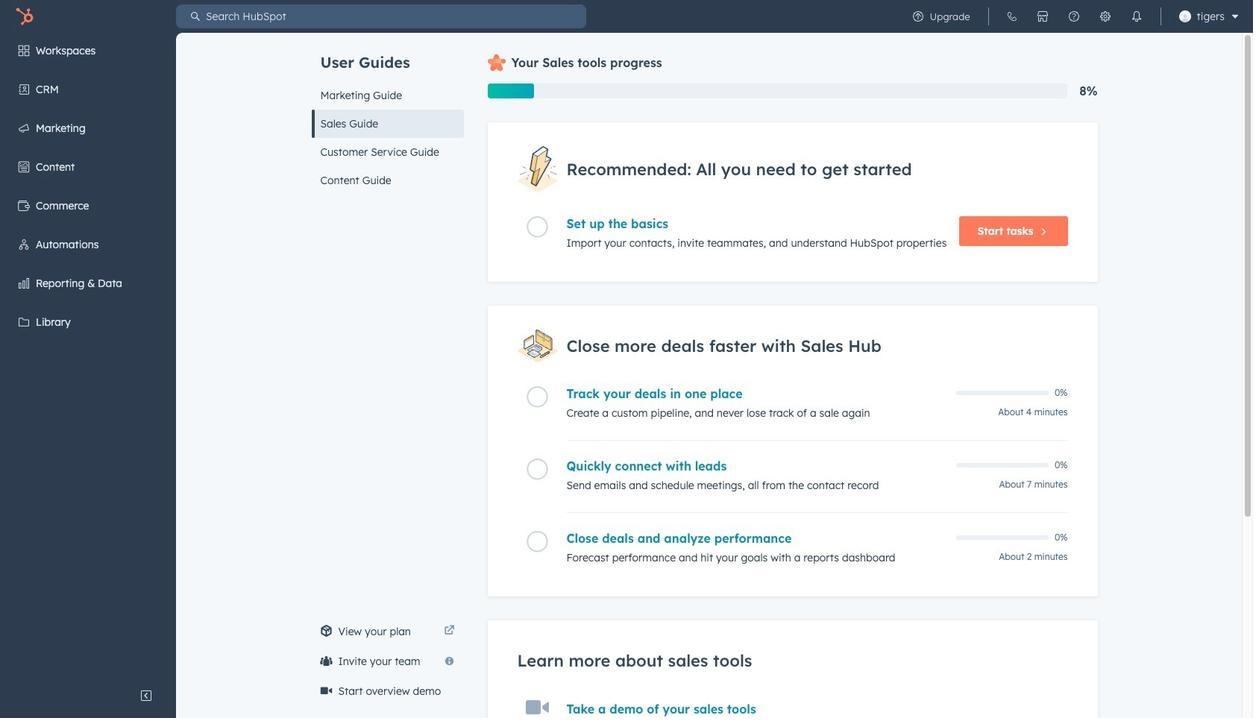 Task type: vqa. For each thing, say whether or not it's contained in the screenshot.
Help image
yes



Task type: describe. For each thing, give the bounding box(es) containing it.
settings image
[[1099, 10, 1111, 22]]

marketplaces image
[[1037, 10, 1049, 22]]

0 horizontal spatial menu
[[0, 33, 176, 681]]

Search HubSpot search field
[[200, 4, 586, 28]]

help image
[[1068, 10, 1080, 22]]

howard n/a image
[[1179, 10, 1191, 22]]

user guides element
[[311, 33, 464, 195]]



Task type: locate. For each thing, give the bounding box(es) containing it.
notifications image
[[1131, 10, 1143, 22]]

menu
[[902, 0, 1244, 33], [0, 33, 176, 681]]

1 horizontal spatial menu
[[902, 0, 1244, 33]]

progress bar
[[488, 84, 534, 98]]

link opens in a new window image
[[444, 626, 455, 637]]

link opens in a new window image
[[444, 623, 455, 641]]



